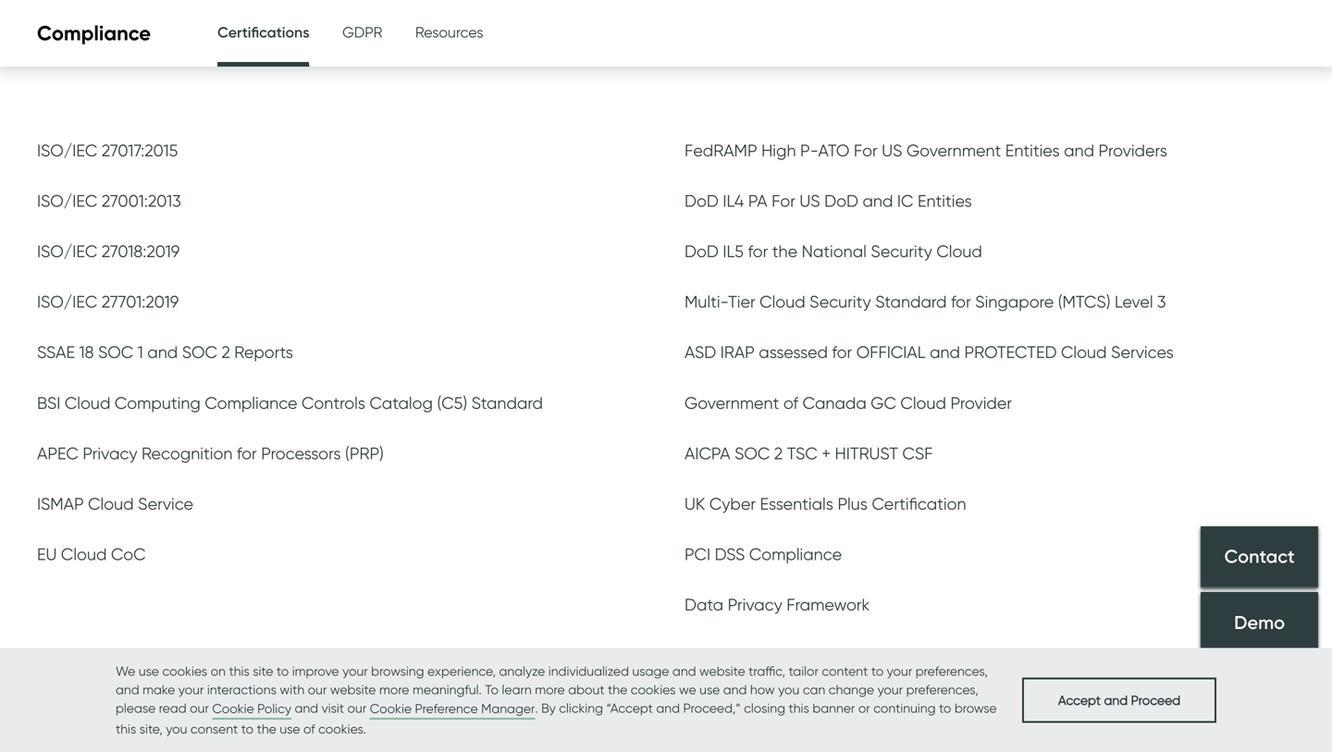 Task type: describe. For each thing, give the bounding box(es) containing it.
certifications
[[218, 23, 310, 41]]

demo
[[1235, 611, 1286, 634]]

landscapes.
[[212, 24, 314, 47]]

data privacy framework
[[685, 595, 871, 615]]

iso/iec 27001:2013 link
[[37, 191, 181, 216]]

proceed,"
[[684, 701, 741, 716]]

of inside "link"
[[784, 393, 799, 413]]

accept
[[1059, 693, 1102, 708]]

iso/iec 27017:2015
[[37, 140, 178, 160]]

the inside . by clicking "accept and proceed," closing this banner or continuing to browse this site, you consent to the use of cookies.
[[257, 722, 277, 737]]

iso/iec for iso/iec 27017:2015
[[37, 140, 97, 160]]

2 horizontal spatial the
[[773, 241, 798, 262]]

cloud right tier
[[760, 292, 806, 312]]

framework
[[787, 595, 871, 615]]

1 vertical spatial 2
[[775, 443, 783, 464]]

we use cookies on this site to improve your browsing experience, analyze individualized usage and website traffic, tailor content to your preferences, and make your interactions with our website more meaningful. to learn more about the cookies we use and how you can change your preferences, please read our
[[116, 664, 989, 716]]

and inside "we proactively monitor and adapt our security protocols to rapidly changing regulatory landscapes."
[[236, 0, 270, 15]]

18
[[79, 342, 94, 363]]

browse
[[955, 701, 997, 716]]

and up please
[[116, 682, 139, 698]]

banner
[[813, 701, 856, 716]]

level
[[1115, 292, 1154, 312]]

pci dss compliance link
[[685, 544, 842, 569]]

multi-
[[685, 292, 729, 312]]

we for we proactively monitor and adapt our security protocols to rapidly changing regulatory landscapes.
[[35, 0, 63, 15]]

our down improve
[[308, 682, 327, 698]]

dod for the
[[685, 241, 719, 262]]

p-
[[801, 140, 819, 160]]

csf
[[903, 443, 933, 464]]

official
[[857, 342, 926, 363]]

dss
[[715, 544, 746, 565]]

privacy for apec
[[83, 443, 137, 464]]

site,
[[140, 722, 163, 737]]

and inside cookie policy and visit our cookie preference manager
[[295, 701, 319, 716]]

visit
[[322, 701, 344, 716]]

us inside dod il4 pa for us dod and ic entities link
[[800, 191, 821, 211]]

27018:2019
[[102, 241, 180, 262]]

1 vertical spatial website
[[330, 682, 376, 698]]

the inside 'we use cookies on this site to improve your browsing experience, analyze individualized usage and website traffic, tailor content to your preferences, and make your interactions with our website more meaningful. to learn more about the cookies we use and how you can change your preferences, please read our'
[[608, 682, 628, 698]]

individualized
[[549, 664, 629, 679]]

contact
[[1225, 545, 1295, 568]]

iso/iec for iso/iec 27001:2013
[[37, 191, 97, 211]]

il4
[[723, 191, 745, 211]]

ssae 18 soc 1 and soc 2 reports link
[[37, 342, 293, 367]]

cookie policy and visit our cookie preference manager
[[212, 701, 535, 717]]

monitor
[[167, 0, 231, 15]]

dod up national
[[825, 191, 859, 211]]

bsi
[[37, 393, 61, 413]]

1 horizontal spatial entities
[[1006, 140, 1060, 160]]

aicpa
[[685, 443, 731, 464]]

bsi cloud computing compliance controls catalog (c5) standard
[[37, 393, 543, 413]]

0 horizontal spatial 2
[[222, 342, 230, 363]]

by
[[542, 701, 556, 716]]

ismap cloud service
[[37, 494, 194, 514]]

hitrust
[[835, 443, 899, 464]]

data
[[685, 595, 724, 615]]

read
[[159, 701, 187, 716]]

use inside . by clicking "accept and proceed," closing this banner or continuing to browse this site, you consent to the use of cookies.
[[280, 722, 300, 737]]

to left browse
[[940, 701, 952, 716]]

with
[[280, 682, 305, 698]]

tailor
[[789, 664, 819, 679]]

make
[[143, 682, 175, 698]]

for inside fedramp high p-ato for us government entities and providers link
[[854, 140, 878, 160]]

our up consent
[[190, 701, 209, 716]]

soc inside aicpa soc 2 tsc + hitrust csf link
[[735, 443, 770, 464]]

continuing
[[874, 701, 936, 716]]

ato
[[819, 140, 850, 160]]

dod il5 for the national security cloud link
[[685, 241, 983, 266]]

demo link
[[1202, 593, 1319, 654]]

0 vertical spatial website
[[700, 664, 746, 679]]

meaningful.
[[413, 682, 482, 698]]

uk cyber essentials plus certification link
[[685, 494, 967, 519]]

of inside . by clicking "accept and proceed," closing this banner or continuing to browse this site, you consent to the use of cookies.
[[304, 722, 315, 737]]

eu cloud coc
[[37, 544, 146, 565]]

for inside dod il4 pa for us dod and ic entities link
[[772, 191, 796, 211]]

1 horizontal spatial government
[[907, 140, 1002, 160]]

eu
[[37, 544, 57, 565]]

ismap cloud service link
[[37, 494, 194, 519]]

service
[[138, 494, 194, 514]]

we proactively monitor and adapt our security protocols to rapidly changing regulatory landscapes.
[[35, 0, 599, 47]]

ic
[[898, 191, 914, 211]]

learn
[[502, 682, 532, 698]]

recognition
[[142, 443, 233, 464]]

cookies.
[[319, 722, 366, 737]]

to up change
[[872, 664, 884, 679]]

analyze
[[499, 664, 546, 679]]

uk
[[685, 494, 706, 514]]

we for we use cookies on this site to improve your browsing experience, analyze individualized usage and website traffic, tailor content to your preferences, and make your interactions with our website more meaningful. to learn more about the cookies we use and how you can change your preferences, please read our
[[116, 664, 135, 679]]

us inside fedramp high p-ato for us government entities and providers link
[[882, 140, 903, 160]]

dod il4 pa for us dod and ic entities link
[[685, 191, 973, 216]]

experience,
[[428, 664, 496, 679]]

27701:2019
[[102, 292, 179, 312]]

apec
[[37, 443, 79, 464]]

iso/iec 27018:2019
[[37, 241, 180, 262]]

cloud down (mtcs)
[[1062, 342, 1108, 363]]

coc
[[111, 544, 146, 565]]

0 horizontal spatial soc
[[98, 342, 133, 363]]

apec privacy recognition for processors (prp)
[[37, 443, 384, 464]]

1 vertical spatial compliance
[[205, 393, 298, 413]]

asd
[[685, 342, 717, 363]]

government of canada gc cloud provider
[[685, 393, 1013, 413]]

aicpa soc 2 tsc + hitrust csf link
[[685, 443, 933, 468]]

fedramp
[[685, 140, 758, 160]]



Task type: vqa. For each thing, say whether or not it's contained in the screenshot.
bottom use
yes



Task type: locate. For each thing, give the bounding box(es) containing it.
0 vertical spatial us
[[882, 140, 903, 160]]

singapore
[[976, 292, 1055, 312]]

2 vertical spatial the
[[257, 722, 277, 737]]

entities
[[1006, 140, 1060, 160], [918, 191, 973, 211]]

iso/iec inside iso/iec 27017:2015 link
[[37, 140, 97, 160]]

our right visit
[[348, 701, 367, 716]]

can
[[803, 682, 826, 698]]

change
[[829, 682, 875, 698]]

government up ic at the top of the page
[[907, 140, 1002, 160]]

2 horizontal spatial this
[[789, 701, 810, 716]]

2 horizontal spatial compliance
[[750, 544, 842, 565]]

for inside 'asd irap assessed for official and protected cloud services' link
[[833, 342, 853, 363]]

1 horizontal spatial privacy
[[728, 595, 783, 615]]

1 cookie from the left
[[212, 701, 254, 717]]

0 horizontal spatial more
[[379, 682, 410, 698]]

0 horizontal spatial use
[[139, 664, 159, 679]]

1 vertical spatial entities
[[918, 191, 973, 211]]

1 horizontal spatial use
[[280, 722, 300, 737]]

standard up asd irap assessed for official and protected cloud services
[[876, 292, 947, 312]]

privacy up ismap cloud service
[[83, 443, 137, 464]]

changing
[[35, 24, 116, 47]]

cookie down "interactions"
[[212, 701, 254, 717]]

controls
[[302, 393, 366, 413]]

cloud right "eu"
[[61, 544, 107, 565]]

this up "interactions"
[[229, 664, 250, 679]]

professional accessing further information on gdpr compliance image
[[0, 703, 555, 753]]

1 horizontal spatial website
[[700, 664, 746, 679]]

of left canada
[[784, 393, 799, 413]]

1 vertical spatial cookies
[[631, 682, 676, 698]]

iso/iec for iso/iec 27018:2019
[[37, 241, 97, 262]]

clicking
[[559, 701, 604, 716]]

this down please
[[116, 722, 136, 737]]

"accept
[[607, 701, 653, 716]]

0 vertical spatial government
[[907, 140, 1002, 160]]

0 horizontal spatial cookies
[[162, 664, 207, 679]]

and inside . by clicking "accept and proceed," closing this banner or continuing to browse this site, you consent to the use of cookies.
[[657, 701, 680, 716]]

we up changing
[[35, 0, 63, 15]]

gdpr
[[343, 23, 383, 41]]

asd irap assessed for official and protected cloud services
[[685, 342, 1174, 363]]

the down policy
[[257, 722, 277, 737]]

0 horizontal spatial government
[[685, 393, 780, 413]]

iso/iec up ssae
[[37, 292, 97, 312]]

1 horizontal spatial we
[[116, 664, 135, 679]]

and down the 'with'
[[295, 701, 319, 716]]

compliance
[[37, 21, 151, 46], [205, 393, 298, 413], [750, 544, 842, 565]]

and up we
[[673, 664, 697, 679]]

adapt
[[274, 0, 328, 15]]

canada
[[803, 393, 867, 413]]

1 horizontal spatial cookies
[[631, 682, 676, 698]]

for left processors
[[237, 443, 257, 464]]

1 iso/iec from the top
[[37, 140, 97, 160]]

iso/iec down iso/iec 27017:2015 link
[[37, 191, 97, 211]]

security down dod il5 for the national security cloud link
[[810, 292, 872, 312]]

plus
[[838, 494, 868, 514]]

dod il5 for the national security cloud
[[685, 241, 983, 262]]

tsc
[[787, 443, 818, 464]]

manager
[[481, 701, 535, 717]]

1 horizontal spatial of
[[784, 393, 799, 413]]

0 horizontal spatial compliance
[[37, 21, 151, 46]]

1 horizontal spatial 2
[[775, 443, 783, 464]]

to right site
[[277, 664, 289, 679]]

of left cookies.
[[304, 722, 315, 737]]

standard right (c5)
[[472, 393, 543, 413]]

government inside "link"
[[685, 393, 780, 413]]

1 horizontal spatial this
[[229, 664, 250, 679]]

0 vertical spatial you
[[779, 682, 800, 698]]

we inside "we proactively monitor and adapt our security protocols to rapidly changing regulatory landscapes."
[[35, 0, 63, 15]]

3 iso/iec from the top
[[37, 241, 97, 262]]

standard
[[876, 292, 947, 312], [472, 393, 543, 413]]

0 vertical spatial entities
[[1006, 140, 1060, 160]]

and down we
[[657, 701, 680, 716]]

iso/iec 27001:2013
[[37, 191, 181, 211]]

0 horizontal spatial we
[[35, 0, 63, 15]]

1 vertical spatial use
[[700, 682, 720, 698]]

. by clicking "accept and proceed," closing this banner or continuing to browse this site, you consent to the use of cookies.
[[116, 701, 997, 737]]

traffic,
[[749, 664, 786, 679]]

0 horizontal spatial standard
[[472, 393, 543, 413]]

cloud
[[937, 241, 983, 262], [760, 292, 806, 312], [1062, 342, 1108, 363], [65, 393, 111, 413], [901, 393, 947, 413], [88, 494, 134, 514], [61, 544, 107, 565]]

0 horizontal spatial the
[[257, 722, 277, 737]]

0 vertical spatial standard
[[876, 292, 947, 312]]

1 vertical spatial government
[[685, 393, 780, 413]]

1 horizontal spatial you
[[779, 682, 800, 698]]

us down p-
[[800, 191, 821, 211]]

+
[[822, 443, 831, 464]]

we up please
[[116, 664, 135, 679]]

iso/iec down iso/iec 27001:2013 link
[[37, 241, 97, 262]]

for right assessed
[[833, 342, 853, 363]]

government down the irap
[[685, 393, 780, 413]]

4 iso/iec from the top
[[37, 292, 97, 312]]

you inside . by clicking "accept and proceed," closing this banner or continuing to browse this site, you consent to the use of cookies.
[[166, 722, 187, 737]]

for left singapore
[[952, 292, 972, 312]]

dod for for
[[685, 191, 719, 211]]

cookie policy link
[[212, 700, 292, 720]]

and right 1
[[147, 342, 178, 363]]

iso/iec inside iso/iec 27018:2019 link
[[37, 241, 97, 262]]

our inside cookie policy and visit our cookie preference manager
[[348, 701, 367, 716]]

iso/iec inside iso/iec 27701:2019 link
[[37, 292, 97, 312]]

1 horizontal spatial standard
[[876, 292, 947, 312]]

you down tailor
[[779, 682, 800, 698]]

certification
[[872, 494, 967, 514]]

use up make
[[139, 664, 159, 679]]

you down read
[[166, 722, 187, 737]]

pci
[[685, 544, 711, 565]]

and right accept
[[1105, 693, 1129, 708]]

0 vertical spatial this
[[229, 664, 250, 679]]

for inside apec privacy recognition for processors (prp) link
[[237, 443, 257, 464]]

national
[[802, 241, 867, 262]]

ismap
[[37, 494, 84, 514]]

our up gdpr
[[333, 0, 360, 15]]

dod left il5 at the right
[[685, 241, 719, 262]]

multi-tier cloud security standard for singapore (mtcs) level 3 link
[[685, 292, 1167, 317]]

and left how
[[724, 682, 747, 698]]

cloud right the gc
[[901, 393, 947, 413]]

soc right the aicpa
[[735, 443, 770, 464]]

irap
[[721, 342, 755, 363]]

website up proceed,"
[[700, 664, 746, 679]]

1 vertical spatial we
[[116, 664, 135, 679]]

0 horizontal spatial privacy
[[83, 443, 137, 464]]

for right ato
[[854, 140, 878, 160]]

website
[[700, 664, 746, 679], [330, 682, 376, 698]]

our inside "we proactively monitor and adapt our security protocols to rapidly changing regulatory landscapes."
[[333, 0, 360, 15]]

2
[[222, 342, 230, 363], [775, 443, 783, 464]]

.
[[535, 701, 538, 716]]

2 horizontal spatial use
[[700, 682, 720, 698]]

us
[[882, 140, 903, 160], [800, 191, 821, 211]]

0 vertical spatial the
[[773, 241, 798, 262]]

iso/iec up iso/iec 27001:2013 at the top left of page
[[37, 140, 97, 160]]

2 iso/iec from the top
[[37, 191, 97, 211]]

content
[[822, 664, 869, 679]]

1 vertical spatial standard
[[472, 393, 543, 413]]

and left ic at the top of the page
[[863, 191, 894, 211]]

resources link
[[416, 0, 484, 65]]

1 vertical spatial security
[[810, 292, 872, 312]]

1 horizontal spatial us
[[882, 140, 903, 160]]

you inside 'we use cookies on this site to improve your browsing experience, analyze individualized usage and website traffic, tailor content to your preferences, and make your interactions with our website more meaningful. to learn more about the cookies we use and how you can change your preferences, please read our'
[[779, 682, 800, 698]]

cloud right bsi
[[65, 393, 111, 413]]

and inside button
[[1105, 693, 1129, 708]]

protected
[[965, 342, 1058, 363]]

site
[[253, 664, 273, 679]]

27017:2015
[[102, 140, 178, 160]]

bsi cloud computing compliance controls catalog (c5) standard link
[[37, 393, 543, 418]]

cookies
[[162, 664, 207, 679], [631, 682, 676, 698]]

0 vertical spatial we
[[35, 0, 63, 15]]

privacy for data
[[728, 595, 783, 615]]

security
[[871, 241, 933, 262], [810, 292, 872, 312]]

1 horizontal spatial the
[[608, 682, 628, 698]]

0 vertical spatial security
[[871, 241, 933, 262]]

pa
[[749, 191, 768, 211]]

rapidly
[[541, 0, 599, 15]]

this down can
[[789, 701, 810, 716]]

0 horizontal spatial us
[[800, 191, 821, 211]]

and up certifications
[[236, 0, 270, 15]]

asd irap assessed for official and protected cloud services link
[[685, 342, 1174, 367]]

1 vertical spatial privacy
[[728, 595, 783, 615]]

certifications link
[[218, 0, 310, 69]]

and down multi-tier cloud security standard for singapore (mtcs) level 3 link
[[930, 342, 961, 363]]

iso/iec 27018:2019 link
[[37, 241, 180, 266]]

1 vertical spatial preferences,
[[907, 682, 979, 698]]

use down policy
[[280, 722, 300, 737]]

security down ic at the top of the page
[[871, 241, 933, 262]]

0 vertical spatial use
[[139, 664, 159, 679]]

0 horizontal spatial for
[[772, 191, 796, 211]]

2 vertical spatial this
[[116, 722, 136, 737]]

to left rapidly
[[519, 0, 537, 15]]

resources
[[416, 23, 484, 41]]

(prp)
[[345, 443, 384, 464]]

your
[[343, 664, 368, 679], [887, 664, 913, 679], [178, 682, 204, 698], [878, 682, 904, 698]]

data privacy framework link
[[685, 595, 871, 620]]

dod left il4
[[685, 191, 719, 211]]

0 horizontal spatial you
[[166, 722, 187, 737]]

government of canada gc cloud provider link
[[685, 393, 1013, 418]]

soc
[[98, 342, 133, 363], [182, 342, 217, 363], [735, 443, 770, 464]]

0 vertical spatial for
[[854, 140, 878, 160]]

to inside "we proactively monitor and adapt our security protocols to rapidly changing regulatory landscapes."
[[519, 0, 537, 15]]

cloud up multi-tier cloud security standard for singapore (mtcs) level 3
[[937, 241, 983, 262]]

compliance down proactively
[[37, 21, 151, 46]]

iso/iec inside iso/iec 27001:2013 link
[[37, 191, 97, 211]]

use up proceed,"
[[700, 682, 720, 698]]

to down cookie policy link on the left of the page
[[241, 722, 254, 737]]

privacy down pci dss compliance link at the right of the page
[[728, 595, 783, 615]]

multi-tier cloud security standard for singapore (mtcs) level 3
[[685, 292, 1167, 312]]

1 vertical spatial this
[[789, 701, 810, 716]]

and
[[236, 0, 270, 15], [1065, 140, 1095, 160], [863, 191, 894, 211], [147, 342, 178, 363], [930, 342, 961, 363], [673, 664, 697, 679], [116, 682, 139, 698], [724, 682, 747, 698], [1105, 693, 1129, 708], [295, 701, 319, 716], [657, 701, 680, 716]]

for right pa
[[772, 191, 796, 211]]

2 left the reports
[[222, 342, 230, 363]]

2 more from the left
[[535, 682, 565, 698]]

of
[[784, 393, 799, 413], [304, 722, 315, 737]]

we inside 'we use cookies on this site to improve your browsing experience, analyze individualized usage and website traffic, tailor content to your preferences, and make your interactions with our website more meaningful. to learn more about the cookies we use and how you can change your preferences, please read our'
[[116, 664, 135, 679]]

compliance down the reports
[[205, 393, 298, 413]]

soc right 1
[[182, 342, 217, 363]]

for right il5 at the right
[[748, 241, 769, 262]]

0 horizontal spatial entities
[[918, 191, 973, 211]]

for inside dod il5 for the national security cloud link
[[748, 241, 769, 262]]

cloud right ismap
[[88, 494, 134, 514]]

pci dss compliance
[[685, 544, 842, 565]]

improve
[[292, 664, 339, 679]]

2 vertical spatial compliance
[[750, 544, 842, 565]]

2 cookie from the left
[[370, 701, 412, 717]]

protocols
[[435, 0, 514, 15]]

cyber
[[710, 494, 756, 514]]

2 horizontal spatial soc
[[735, 443, 770, 464]]

0 vertical spatial preferences,
[[916, 664, 989, 679]]

cookie down browsing
[[370, 701, 412, 717]]

1 horizontal spatial for
[[854, 140, 878, 160]]

iso/iec for iso/iec 27701:2019
[[37, 292, 97, 312]]

1 vertical spatial us
[[800, 191, 821, 211]]

0 vertical spatial of
[[784, 393, 799, 413]]

interactions
[[207, 682, 277, 698]]

2 left 'tsc'
[[775, 443, 783, 464]]

processors
[[261, 443, 341, 464]]

or
[[859, 701, 871, 716]]

cloud inside "link"
[[901, 393, 947, 413]]

cookies down 'usage'
[[631, 682, 676, 698]]

1 more from the left
[[379, 682, 410, 698]]

1 vertical spatial the
[[608, 682, 628, 698]]

uk cyber essentials plus certification
[[685, 494, 967, 514]]

0 vertical spatial cookies
[[162, 664, 207, 679]]

fedramp high p-ato for us government entities and providers link
[[685, 140, 1168, 165]]

0 vertical spatial compliance
[[37, 21, 151, 46]]

more down browsing
[[379, 682, 410, 698]]

assessed
[[759, 342, 828, 363]]

0 horizontal spatial of
[[304, 722, 315, 737]]

0 horizontal spatial website
[[330, 682, 376, 698]]

and left providers
[[1065, 140, 1095, 160]]

more up by
[[535, 682, 565, 698]]

usage
[[633, 664, 670, 679]]

us up ic at the top of the page
[[882, 140, 903, 160]]

0 horizontal spatial this
[[116, 722, 136, 737]]

the up "accept
[[608, 682, 628, 698]]

1 vertical spatial you
[[166, 722, 187, 737]]

1 horizontal spatial cookie
[[370, 701, 412, 717]]

1 vertical spatial for
[[772, 191, 796, 211]]

1 horizontal spatial compliance
[[205, 393, 298, 413]]

soc left 1
[[98, 342, 133, 363]]

this inside 'we use cookies on this site to improve your browsing experience, analyze individualized usage and website traffic, tailor content to your preferences, and make your interactions with our website more meaningful. to learn more about the cookies we use and how you can change your preferences, please read our'
[[229, 664, 250, 679]]

0 vertical spatial 2
[[222, 342, 230, 363]]

reports
[[234, 342, 293, 363]]

use
[[139, 664, 159, 679], [700, 682, 720, 698], [280, 722, 300, 737]]

1 vertical spatial of
[[304, 722, 315, 737]]

the left national
[[773, 241, 798, 262]]

0 horizontal spatial cookie
[[212, 701, 254, 717]]

to
[[485, 682, 499, 698]]

website up visit
[[330, 682, 376, 698]]

privacy
[[83, 443, 137, 464], [728, 595, 783, 615]]

1 horizontal spatial more
[[535, 682, 565, 698]]

iso/iec 27017:2015 link
[[37, 140, 178, 165]]

1 horizontal spatial soc
[[182, 342, 217, 363]]

cookies up make
[[162, 664, 207, 679]]

compliance down essentials
[[750, 544, 842, 565]]

to
[[519, 0, 537, 15], [277, 664, 289, 679], [872, 664, 884, 679], [940, 701, 952, 716], [241, 722, 254, 737]]

2 vertical spatial use
[[280, 722, 300, 737]]

dod
[[685, 191, 719, 211], [825, 191, 859, 211], [685, 241, 719, 262]]

we
[[35, 0, 63, 15], [116, 664, 135, 679]]

0 vertical spatial privacy
[[83, 443, 137, 464]]

for inside multi-tier cloud security standard for singapore (mtcs) level 3 link
[[952, 292, 972, 312]]



